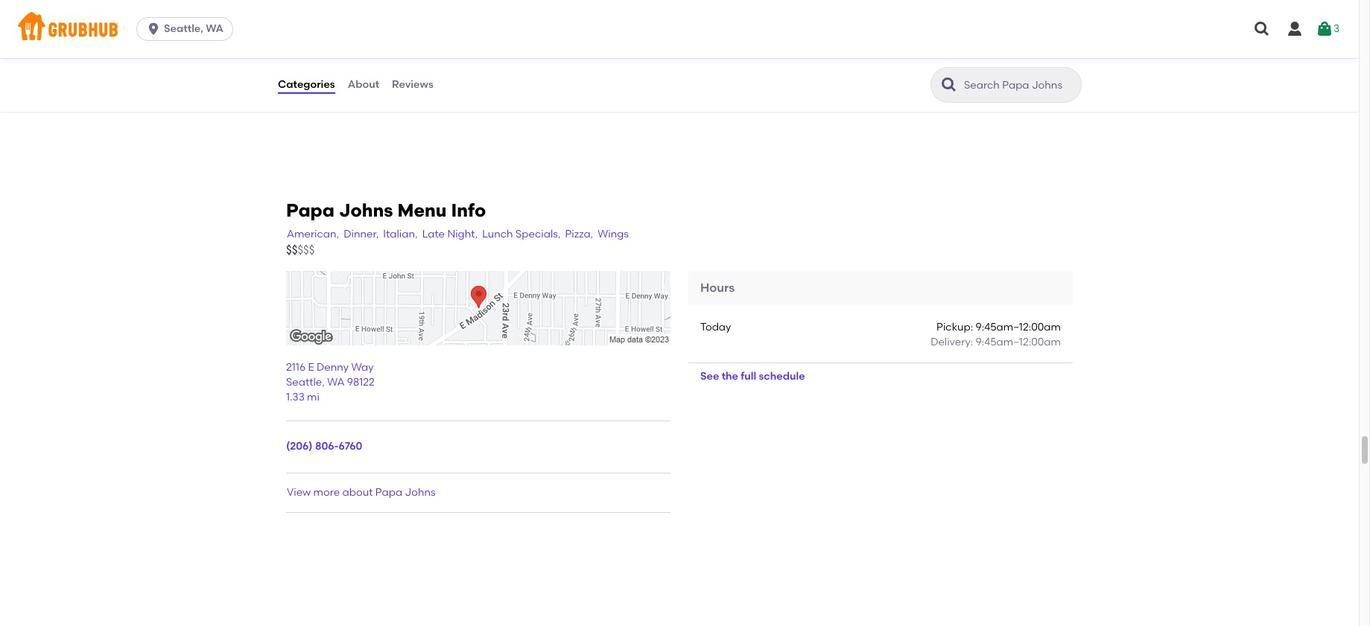 Task type: locate. For each thing, give the bounding box(es) containing it.
0 vertical spatial papa
[[286, 200, 335, 222]]

wings
[[598, 228, 629, 240]]

american,
[[287, 228, 339, 240]]

svg image
[[1254, 20, 1272, 38], [1287, 20, 1305, 38], [1316, 20, 1334, 38]]

pizza, button
[[565, 226, 594, 243]]

hours
[[701, 281, 735, 295]]

0 vertical spatial wa
[[206, 22, 224, 35]]

6760
[[339, 441, 363, 454]]

about
[[343, 487, 373, 499]]

0 vertical spatial 9:45am–12:00am
[[976, 321, 1062, 334]]

about
[[348, 78, 379, 91]]

mi
[[307, 392, 320, 404]]

,
[[322, 377, 325, 389]]

wa
[[206, 22, 224, 35], [327, 377, 345, 389]]

seattle
[[286, 377, 322, 389]]

wa right seattle, at the top of page
[[206, 22, 224, 35]]

(206) 806-6760 button
[[286, 440, 363, 455]]

0 horizontal spatial papa
[[286, 200, 335, 222]]

reviews
[[392, 78, 434, 91]]

reviews button
[[391, 58, 434, 112]]

3 svg image from the left
[[1316, 20, 1334, 38]]

1 vertical spatial 9:45am–12:00am
[[976, 336, 1062, 349]]

papa right about
[[376, 487, 403, 499]]

papa
[[286, 200, 335, 222], [376, 487, 403, 499]]

2 svg image from the left
[[1287, 20, 1305, 38]]

1 svg image from the left
[[1254, 20, 1272, 38]]

0 horizontal spatial wa
[[206, 22, 224, 35]]

Search Papa Johns search field
[[963, 78, 1077, 92]]

e
[[308, 361, 314, 374]]

categories
[[278, 78, 335, 91]]

see the full schedule
[[701, 370, 805, 383]]

9:45am–12:00am right the delivery: on the right bottom of the page
[[976, 336, 1062, 349]]

3 button
[[1316, 16, 1340, 42]]

9:45am–12:00am right pickup:
[[976, 321, 1062, 334]]

0 horizontal spatial svg image
[[1254, 20, 1272, 38]]

lunch
[[482, 228, 513, 240]]

view
[[287, 487, 311, 499]]

1 horizontal spatial papa
[[376, 487, 403, 499]]

denny
[[317, 361, 349, 374]]

the
[[722, 370, 739, 383]]

johns
[[339, 200, 393, 222], [405, 487, 436, 499]]

johns right about
[[405, 487, 436, 499]]

0 horizontal spatial johns
[[339, 200, 393, 222]]

papa up american,
[[286, 200, 335, 222]]

late night, button
[[422, 226, 479, 243]]

menu
[[398, 200, 447, 222]]

3
[[1334, 22, 1340, 35]]

1 horizontal spatial svg image
[[1287, 20, 1305, 38]]

$$$$$
[[286, 244, 315, 257]]

wa right ","
[[327, 377, 345, 389]]

1 horizontal spatial wa
[[327, 377, 345, 389]]

(206) 806-6760
[[286, 441, 363, 454]]

johns up "dinner,"
[[339, 200, 393, 222]]

about button
[[347, 58, 380, 112]]

american, button
[[286, 226, 340, 243]]

1 horizontal spatial johns
[[405, 487, 436, 499]]

see the full schedule button
[[689, 364, 817, 390]]

2 9:45am–12:00am from the top
[[976, 336, 1062, 349]]

italian,
[[383, 228, 418, 240]]

9:45am–12:00am
[[976, 321, 1062, 334], [976, 336, 1062, 349]]

1 9:45am–12:00am from the top
[[976, 321, 1062, 334]]

2116
[[286, 361, 306, 374]]

1 vertical spatial wa
[[327, 377, 345, 389]]

seattle, wa button
[[136, 17, 239, 41]]

2 horizontal spatial svg image
[[1316, 20, 1334, 38]]

schedule
[[759, 370, 805, 383]]

wa inside button
[[206, 22, 224, 35]]



Task type: vqa. For each thing, say whether or not it's contained in the screenshot.
with inside FUNYUNS® Onion Flavored Rings are a deliciously different snack that's fun to eat, with a crisp texture and zesty onion flavor
no



Task type: describe. For each thing, give the bounding box(es) containing it.
crushed red pepper image
[[631, 0, 742, 96]]

0 vertical spatial johns
[[339, 200, 393, 222]]

dinner,
[[344, 228, 379, 240]]

parmesan cheese image
[[965, 0, 1076, 96]]

specials,
[[516, 228, 561, 240]]

more
[[314, 487, 340, 499]]

wa inside 2116 e denny way seattle , wa 98122 1.33 mi
[[327, 377, 345, 389]]

1 vertical spatial papa
[[376, 487, 403, 499]]

search icon image
[[941, 76, 959, 94]]

svg image inside the 3 button
[[1316, 20, 1334, 38]]

$$
[[286, 244, 298, 257]]

svg image
[[146, 22, 161, 37]]

1 vertical spatial johns
[[405, 487, 436, 499]]

98122
[[347, 377, 375, 389]]

806-
[[315, 441, 339, 454]]

wings button
[[597, 226, 630, 243]]

main navigation navigation
[[0, 0, 1360, 58]]

full
[[741, 370, 757, 383]]

1.33
[[286, 392, 305, 404]]

pickup:
[[937, 321, 974, 334]]

info
[[451, 200, 486, 222]]

way
[[351, 361, 374, 374]]

late
[[422, 228, 445, 240]]

american, dinner, italian, late night, lunch specials, pizza, wings
[[287, 228, 629, 240]]

night,
[[448, 228, 478, 240]]

2116 e denny way seattle , wa 98122 1.33 mi
[[286, 361, 375, 404]]

view more about papa johns
[[287, 487, 436, 499]]

seattle,
[[164, 22, 203, 35]]

delivery:
[[931, 336, 974, 349]]

see
[[701, 370, 720, 383]]

(206)
[[286, 441, 313, 454]]

pickup: 9:45am–12:00am delivery: 9:45am–12:00am
[[931, 321, 1062, 349]]

italian, button
[[383, 226, 419, 243]]

seattle, wa
[[164, 22, 224, 35]]

categories button
[[277, 58, 336, 112]]

lunch specials, button
[[482, 226, 562, 243]]

papa johns menu info
[[286, 200, 486, 222]]

today
[[701, 321, 732, 334]]

pizza,
[[565, 228, 594, 240]]

dinner, button
[[343, 226, 380, 243]]



